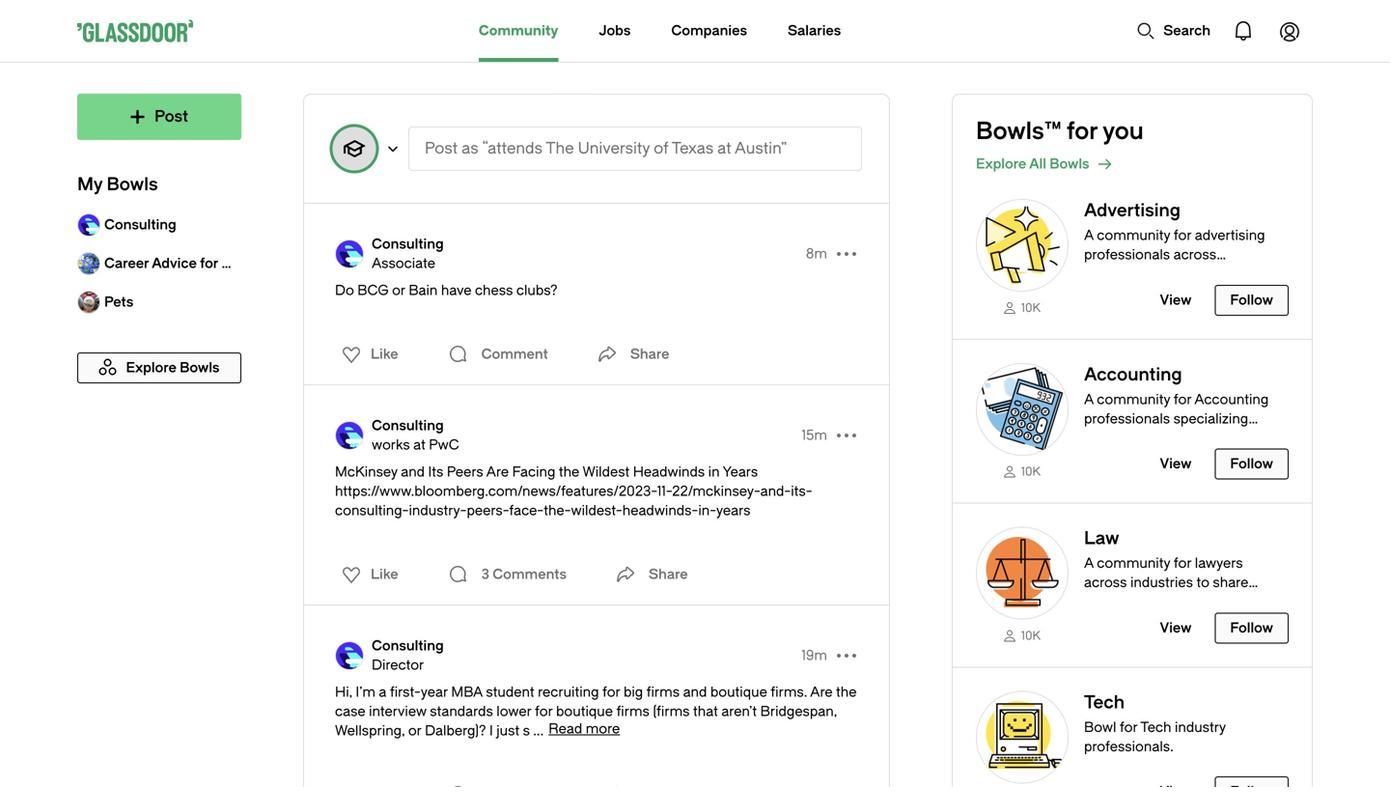 Task type: describe. For each thing, give the bounding box(es) containing it.
hi, i'm a first-year mba student recruiting for big firms and boutique firms. are the case interview standards lower for boutique firms (firms that aren't bridgespan, wellspring, or dalberg)? i just s ...
[[335, 684, 857, 739]]

4 image for bowl image from the top
[[977, 691, 1069, 784]]

consulting link up the advice on the top left
[[77, 206, 241, 244]]

19m link
[[802, 646, 828, 666]]

headwinds
[[633, 464, 705, 480]]

rections list menu for do bcg or bain have chess clubs?
[[330, 339, 404, 370]]

rections list menu for mckinsey and its peers are facing the wildest headwinds in years https://www.bloomberg.com/news/features/2023-11-22/mckinsey-and-its- consulting-industry-peers-face-the-wildest-headwinds-in-years
[[330, 559, 404, 590]]

explore
[[977, 156, 1027, 172]]

consulting for consulting associate
[[372, 236, 444, 252]]

you
[[1103, 118, 1144, 145]]

for inside advertising a community for advertising professionals across companies
[[1174, 227, 1192, 243]]

1 horizontal spatial tech
[[1141, 719, 1172, 735]]

advertising
[[1085, 200, 1181, 221]]

big
[[624, 684, 643, 700]]

consulting for consulting works at pwc
[[372, 418, 444, 434]]

and inside hi, i'm a first-year mba student recruiting for big firms and boutique firms. are the case interview standards lower for boutique firms (firms that aren't bridgespan, wellspring, or dalberg)? i just s ...
[[683, 684, 707, 700]]

jobs link
[[599, 0, 631, 62]]

associate button
[[372, 254, 444, 273]]

and-
[[761, 483, 791, 499]]

10k for law
[[1022, 629, 1041, 643]]

lower
[[497, 704, 532, 720]]

pwc
[[429, 437, 459, 453]]

consulting-
[[335, 503, 409, 519]]

lawyers
[[1196, 555, 1244, 571]]

are inside 'mckinsey and its peers are facing the wildest headwinds in years https://www.bloomberg.com/news/features/2023-11-22/mckinsey-and-its- consulting-industry-peers-face-the-wildest-headwinds-in-years'
[[486, 464, 509, 480]]

i
[[490, 723, 493, 739]]

search
[[1164, 23, 1211, 39]]

mckinsey and its peers are facing the wildest headwinds in years https://www.bloomberg.com/news/features/2023-11-22/mckinsey-and-its- consulting-industry-peers-face-the-wildest-headwinds-in-years
[[335, 464, 813, 519]]

are inside hi, i'm a first-year mba student recruiting for big firms and boutique firms. are the case interview standards lower for boutique firms (firms that aren't bridgespan, wellspring, or dalberg)? i just s ...
[[811, 684, 833, 700]]

11-
[[658, 483, 673, 499]]

read more
[[549, 721, 620, 737]]

the inside 'mckinsey and its peers are facing the wildest headwinds in years https://www.bloomberg.com/news/features/2023-11-22/mckinsey-and-its- consulting-industry-peers-face-the-wildest-headwinds-in-years'
[[559, 464, 580, 480]]

share for comment
[[631, 346, 670, 362]]

standards
[[430, 704, 493, 720]]

tech bowl for tech industry professionals.
[[1085, 692, 1227, 755]]

salaries link
[[788, 0, 842, 62]]

image for bowl image for advertising
[[977, 199, 1069, 292]]

s
[[523, 723, 530, 739]]

to
[[1197, 575, 1210, 591]]

for left big
[[603, 684, 621, 700]]

consulting director
[[372, 638, 444, 673]]

industry
[[1175, 719, 1227, 735]]

companies
[[672, 23, 748, 39]]

like for do bcg or bain have chess clubs?
[[371, 346, 399, 362]]

recruiting
[[538, 684, 599, 700]]

aren't
[[722, 704, 757, 720]]

8m link
[[806, 244, 828, 264]]

peers-
[[467, 503, 509, 519]]

its-
[[791, 483, 813, 499]]

bridgespan,
[[761, 704, 837, 720]]

(firms
[[653, 704, 690, 720]]

3 comments
[[482, 567, 567, 582]]

a
[[379, 684, 387, 700]]

companies link
[[672, 0, 748, 62]]

in-
[[699, 503, 717, 519]]

15m link
[[802, 426, 828, 445]]

do bcg or bain have chess clubs?
[[335, 283, 558, 298]]

comments
[[493, 567, 567, 582]]

a for advertising
[[1085, 227, 1094, 243]]

"attends
[[482, 140, 543, 157]]

notes
[[1085, 613, 1121, 629]]

hi,
[[335, 684, 352, 700]]

a for law
[[1085, 555, 1094, 571]]

industry-
[[409, 503, 467, 519]]

advertising
[[1196, 227, 1266, 243]]

image for bowl image for accounting
[[977, 363, 1069, 456]]

community link
[[479, 0, 559, 62]]

consulting works at pwc
[[372, 418, 459, 453]]

consulting associate
[[372, 236, 444, 271]]

image for bowl image for law
[[977, 527, 1069, 620]]

consulting for consulting
[[104, 217, 176, 233]]

and inside law a community for lawyers across industries to share experiences and compare notes
[[1167, 594, 1191, 610]]

all
[[1030, 156, 1047, 172]]

2 10k from the top
[[1022, 465, 1041, 479]]

share button
[[610, 555, 688, 594]]

professionals
[[1085, 247, 1171, 263]]

post
[[425, 140, 458, 157]]

bowls™
[[977, 118, 1062, 145]]

firms.
[[771, 684, 808, 700]]

image for post author image for associate
[[335, 240, 364, 269]]

for inside tech bowl for tech industry professionals.
[[1120, 719, 1138, 735]]

i'm
[[356, 684, 376, 700]]

companies
[[1085, 266, 1157, 282]]

professionals.
[[1085, 739, 1174, 755]]

image for post author image for director
[[335, 641, 364, 670]]

in
[[709, 464, 720, 480]]

just
[[497, 723, 520, 739]]

wildest
[[583, 464, 630, 480]]

texas
[[672, 140, 714, 157]]

clubs?
[[517, 283, 558, 298]]

community for law
[[1098, 555, 1171, 571]]

have
[[441, 283, 472, 298]]

consulting for consulting director
[[372, 638, 444, 654]]

austin"
[[735, 140, 788, 157]]

explore all bowls link
[[977, 153, 1313, 176]]

10k for advertising
[[1022, 301, 1041, 315]]

the
[[546, 140, 574, 157]]

years
[[723, 464, 758, 480]]



Task type: locate. For each thing, give the bounding box(es) containing it.
0 horizontal spatial and
[[401, 464, 425, 480]]

for up professionals.
[[1120, 719, 1138, 735]]

chess
[[475, 283, 513, 298]]

the up bridgespan,
[[837, 684, 857, 700]]

0 vertical spatial at
[[718, 140, 732, 157]]

share inside share dropdown button
[[649, 567, 688, 582]]

1 vertical spatial boutique
[[556, 704, 613, 720]]

bcg
[[358, 283, 389, 298]]

its
[[428, 464, 444, 480]]

rections list menu
[[330, 339, 404, 370], [330, 559, 404, 590]]

career advice for students
[[104, 255, 282, 271]]

that
[[694, 704, 719, 720]]

students
[[221, 255, 282, 271]]

across inside advertising a community for advertising professionals across companies
[[1174, 247, 1217, 263]]

case
[[335, 704, 366, 720]]

1 horizontal spatial boutique
[[711, 684, 768, 700]]

university
[[578, 140, 650, 157]]

firms
[[647, 684, 680, 700], [617, 704, 650, 720]]

tech up professionals.
[[1141, 719, 1172, 735]]

wildest-
[[571, 503, 623, 519]]

face-
[[509, 503, 544, 519]]

director
[[372, 657, 424, 673]]

across
[[1174, 247, 1217, 263], [1085, 575, 1128, 591]]

a up professionals
[[1085, 227, 1094, 243]]

read more button
[[549, 721, 620, 737]]

career
[[104, 255, 149, 271]]

across up experiences
[[1085, 575, 1128, 591]]

and down the industries
[[1167, 594, 1191, 610]]

2 vertical spatial 10k
[[1022, 629, 1041, 643]]

consulting link
[[77, 206, 241, 244], [372, 235, 444, 254], [372, 416, 459, 436], [372, 637, 444, 656]]

bowl
[[1085, 719, 1117, 735]]

3
[[482, 567, 490, 582]]

image for post author image for works at
[[335, 421, 364, 450]]

consulting link up the director
[[372, 637, 444, 656]]

across inside law a community for lawyers across industries to share experiences and compare notes
[[1085, 575, 1128, 591]]

share inside share popup button
[[631, 346, 670, 362]]

image for bowl image
[[977, 199, 1069, 292], [977, 363, 1069, 456], [977, 527, 1069, 620], [977, 691, 1069, 784]]

3 10k from the top
[[1022, 629, 1041, 643]]

0 vertical spatial bowls
[[1050, 156, 1090, 172]]

the inside hi, i'm a first-year mba student recruiting for big firms and boutique firms. are the case interview standards lower for boutique firms (firms that aren't bridgespan, wellspring, or dalberg)? i just s ...
[[837, 684, 857, 700]]

0 horizontal spatial or
[[392, 283, 406, 298]]

image for post author image up mckinsey at the left
[[335, 421, 364, 450]]

rections list menu down bcg
[[330, 339, 404, 370]]

and left its
[[401, 464, 425, 480]]

1 vertical spatial and
[[1167, 594, 1191, 610]]

1 vertical spatial a
[[1085, 555, 1094, 571]]

1 community from the top
[[1098, 227, 1171, 243]]

1 horizontal spatial at
[[718, 140, 732, 157]]

or inside hi, i'm a first-year mba student recruiting for big firms and boutique firms. are the case interview standards lower for boutique firms (firms that aren't bridgespan, wellspring, or dalberg)? i just s ...
[[408, 723, 422, 739]]

for right the advice on the top left
[[200, 255, 218, 271]]

post as "attends the university of texas at austin" button
[[409, 127, 863, 171]]

1 horizontal spatial bowls
[[1050, 156, 1090, 172]]

community
[[479, 23, 559, 39]]

the right facing
[[559, 464, 580, 480]]

image for post author image up do
[[335, 240, 364, 269]]

director button
[[372, 656, 444, 675]]

image for post author image up hi,
[[335, 641, 364, 670]]

1 like from the top
[[371, 346, 399, 362]]

at inside button
[[718, 140, 732, 157]]

at inside consulting works at pwc
[[414, 437, 426, 453]]

or left bain
[[392, 283, 406, 298]]

like
[[371, 346, 399, 362], [371, 567, 399, 582]]

0 vertical spatial community
[[1098, 227, 1171, 243]]

my bowls
[[77, 174, 158, 195]]

consulting link up associate
[[372, 235, 444, 254]]

and up that
[[683, 684, 707, 700]]

and
[[401, 464, 425, 480], [1167, 594, 1191, 610], [683, 684, 707, 700]]

0 horizontal spatial bowls
[[107, 174, 158, 195]]

community for advertising
[[1098, 227, 1171, 243]]

for up "..."
[[535, 704, 553, 720]]

tech up bowl
[[1085, 692, 1125, 713]]

law a community for lawyers across industries to share experiences and compare notes
[[1085, 528, 1252, 629]]

3 image for post author image from the top
[[335, 641, 364, 670]]

associate
[[372, 255, 436, 271]]

1 a from the top
[[1085, 227, 1094, 243]]

0 vertical spatial the
[[559, 464, 580, 480]]

read
[[549, 721, 583, 737]]

of
[[654, 140, 669, 157]]

1 vertical spatial 10k link
[[977, 463, 1069, 480]]

0 vertical spatial are
[[486, 464, 509, 480]]

1 horizontal spatial and
[[683, 684, 707, 700]]

at right texas
[[718, 140, 732, 157]]

consulting link up works
[[372, 416, 459, 436]]

3 image for bowl image from the top
[[977, 527, 1069, 620]]

across down advertising
[[1174, 247, 1217, 263]]

are
[[486, 464, 509, 480], [811, 684, 833, 700]]

1 horizontal spatial across
[[1174, 247, 1217, 263]]

consulting link for consulting director
[[372, 637, 444, 656]]

like for mckinsey and its peers are facing the wildest headwinds in years https://www.bloomberg.com/news/features/2023-11-22/mckinsey-and-its- consulting-industry-peers-face-the-wildest-headwinds-in-years
[[371, 567, 399, 582]]

for left advertising
[[1174, 227, 1192, 243]]

rections list menu down the consulting-
[[330, 559, 404, 590]]

0 vertical spatial boutique
[[711, 684, 768, 700]]

1 horizontal spatial the
[[837, 684, 857, 700]]

consulting up associate button
[[372, 236, 444, 252]]

0 horizontal spatial tech
[[1085, 692, 1125, 713]]

year
[[421, 684, 448, 700]]

0 horizontal spatial at
[[414, 437, 426, 453]]

toogle identity image
[[331, 126, 378, 172]]

22/mckinsey-
[[673, 483, 761, 499]]

share for 3 comments
[[649, 567, 688, 582]]

2 a from the top
[[1085, 555, 1094, 571]]

2 image for bowl image from the top
[[977, 363, 1069, 456]]

2 like from the top
[[371, 567, 399, 582]]

1 vertical spatial or
[[408, 723, 422, 739]]

1 vertical spatial are
[[811, 684, 833, 700]]

https://www.bloomberg.com/news/features/2023-
[[335, 483, 658, 499]]

jobs
[[599, 23, 631, 39]]

bowls right my
[[107, 174, 158, 195]]

0 vertical spatial tech
[[1085, 692, 1125, 713]]

the
[[559, 464, 580, 480], [837, 684, 857, 700]]

2 rections list menu from the top
[[330, 559, 404, 590]]

10k
[[1022, 301, 1041, 315], [1022, 465, 1041, 479], [1022, 629, 1041, 643]]

1 image for post author image from the top
[[335, 240, 364, 269]]

salaries
[[788, 23, 842, 39]]

0 vertical spatial share
[[631, 346, 670, 362]]

for up the industries
[[1174, 555, 1192, 571]]

more
[[586, 721, 620, 737]]

0 horizontal spatial across
[[1085, 575, 1128, 591]]

2 vertical spatial 10k link
[[977, 627, 1069, 644]]

1 vertical spatial 10k
[[1022, 465, 1041, 479]]

consulting inside consulting works at pwc
[[372, 418, 444, 434]]

2 community from the top
[[1098, 555, 1171, 571]]

consulting up works
[[372, 418, 444, 434]]

consulting up director button
[[372, 638, 444, 654]]

0 vertical spatial a
[[1085, 227, 1094, 243]]

10k link for law
[[977, 627, 1069, 644]]

search button
[[1127, 12, 1221, 50]]

are up https://www.bloomberg.com/news/features/2023-
[[486, 464, 509, 480]]

tech
[[1085, 692, 1125, 713], [1141, 719, 1172, 735]]

mckinsey
[[335, 464, 398, 480]]

2 vertical spatial and
[[683, 684, 707, 700]]

1 vertical spatial community
[[1098, 555, 1171, 571]]

comment
[[482, 346, 548, 362]]

consulting link for consulting associate
[[372, 235, 444, 254]]

comment button
[[443, 335, 553, 374]]

1 vertical spatial like
[[371, 567, 399, 582]]

...
[[533, 723, 544, 739]]

boutique
[[711, 684, 768, 700], [556, 704, 613, 720]]

1 vertical spatial image for post author image
[[335, 421, 364, 450]]

consulting
[[104, 217, 176, 233], [372, 236, 444, 252], [372, 418, 444, 434], [372, 638, 444, 654]]

0 vertical spatial rections list menu
[[330, 339, 404, 370]]

bowls right all
[[1050, 156, 1090, 172]]

firms down big
[[617, 704, 650, 720]]

at left pwc
[[414, 437, 426, 453]]

1 vertical spatial at
[[414, 437, 426, 453]]

for left you
[[1067, 118, 1098, 145]]

10k link for advertising
[[977, 299, 1069, 316]]

0 horizontal spatial the
[[559, 464, 580, 480]]

1 vertical spatial share
[[649, 567, 688, 582]]

are up bridgespan,
[[811, 684, 833, 700]]

1 vertical spatial the
[[837, 684, 857, 700]]

0 vertical spatial and
[[401, 464, 425, 480]]

dalberg)?
[[425, 723, 486, 739]]

community up the industries
[[1098, 555, 1171, 571]]

wellspring,
[[335, 723, 405, 739]]

peers
[[447, 464, 484, 480]]

image for post author image
[[335, 240, 364, 269], [335, 421, 364, 450], [335, 641, 364, 670]]

0 vertical spatial or
[[392, 283, 406, 298]]

1 horizontal spatial or
[[408, 723, 422, 739]]

mba
[[451, 684, 483, 700]]

0 vertical spatial firms
[[647, 684, 680, 700]]

0 vertical spatial 10k link
[[977, 299, 1069, 316]]

15m
[[802, 427, 828, 443]]

consulting up career
[[104, 217, 176, 233]]

0 vertical spatial image for post author image
[[335, 240, 364, 269]]

a inside advertising a community for advertising professionals across companies
[[1085, 227, 1094, 243]]

0 vertical spatial like
[[371, 346, 399, 362]]

headwinds-
[[623, 503, 699, 519]]

community inside advertising a community for advertising professionals across companies
[[1098, 227, 1171, 243]]

2 image for post author image from the top
[[335, 421, 364, 450]]

0 vertical spatial 10k
[[1022, 301, 1041, 315]]

consulting link for consulting works at pwc
[[372, 416, 459, 436]]

2 horizontal spatial and
[[1167, 594, 1191, 610]]

0 horizontal spatial boutique
[[556, 704, 613, 720]]

1 vertical spatial rections list menu
[[330, 559, 404, 590]]

firms up (firms
[[647, 684, 680, 700]]

1 horizontal spatial are
[[811, 684, 833, 700]]

and inside 'mckinsey and its peers are facing the wildest headwinds in years https://www.bloomberg.com/news/features/2023-11-22/mckinsey-and-its- consulting-industry-peers-face-the-wildest-headwinds-in-years'
[[401, 464, 425, 480]]

student
[[486, 684, 535, 700]]

for inside law a community for lawyers across industries to share experiences and compare notes
[[1174, 555, 1192, 571]]

boutique up aren't
[[711, 684, 768, 700]]

community
[[1098, 227, 1171, 243], [1098, 555, 1171, 571]]

a inside law a community for lawyers across industries to share experiences and compare notes
[[1085, 555, 1094, 571]]

2 vertical spatial image for post author image
[[335, 641, 364, 670]]

first-
[[390, 684, 421, 700]]

advertising a community for advertising professionals across companies
[[1085, 200, 1266, 282]]

1 vertical spatial tech
[[1141, 719, 1172, 735]]

a down law
[[1085, 555, 1094, 571]]

like down the consulting-
[[371, 567, 399, 582]]

2 10k link from the top
[[977, 463, 1069, 480]]

19m
[[802, 648, 828, 664]]

0 vertical spatial across
[[1174, 247, 1217, 263]]

share
[[1214, 575, 1249, 591]]

at
[[718, 140, 732, 157], [414, 437, 426, 453]]

compare
[[1194, 594, 1252, 610]]

1 vertical spatial bowls
[[107, 174, 158, 195]]

1 10k from the top
[[1022, 301, 1041, 315]]

do
[[335, 283, 354, 298]]

1 vertical spatial firms
[[617, 704, 650, 720]]

3 comments button
[[443, 555, 572, 594]]

1 image for bowl image from the top
[[977, 199, 1069, 292]]

0 horizontal spatial are
[[486, 464, 509, 480]]

works
[[372, 437, 410, 453]]

3 10k link from the top
[[977, 627, 1069, 644]]

community up professionals
[[1098, 227, 1171, 243]]

1 10k link from the top
[[977, 299, 1069, 316]]

pets link
[[77, 283, 241, 322]]

share button
[[592, 335, 670, 374]]

1 rections list menu from the top
[[330, 339, 404, 370]]

or down interview
[[408, 723, 422, 739]]

community inside law a community for lawyers across industries to share experiences and compare notes
[[1098, 555, 1171, 571]]

1 vertical spatial across
[[1085, 575, 1128, 591]]

my
[[77, 174, 103, 195]]

for
[[1067, 118, 1098, 145], [1174, 227, 1192, 243], [200, 255, 218, 271], [1174, 555, 1192, 571], [603, 684, 621, 700], [535, 704, 553, 720], [1120, 719, 1138, 735]]

like down bcg
[[371, 346, 399, 362]]

experiences
[[1085, 594, 1163, 610]]

bowls™ for you
[[977, 118, 1144, 145]]

boutique up 'read more' button
[[556, 704, 613, 720]]



Task type: vqa. For each thing, say whether or not it's contained in the screenshot.
"like" to the top
yes



